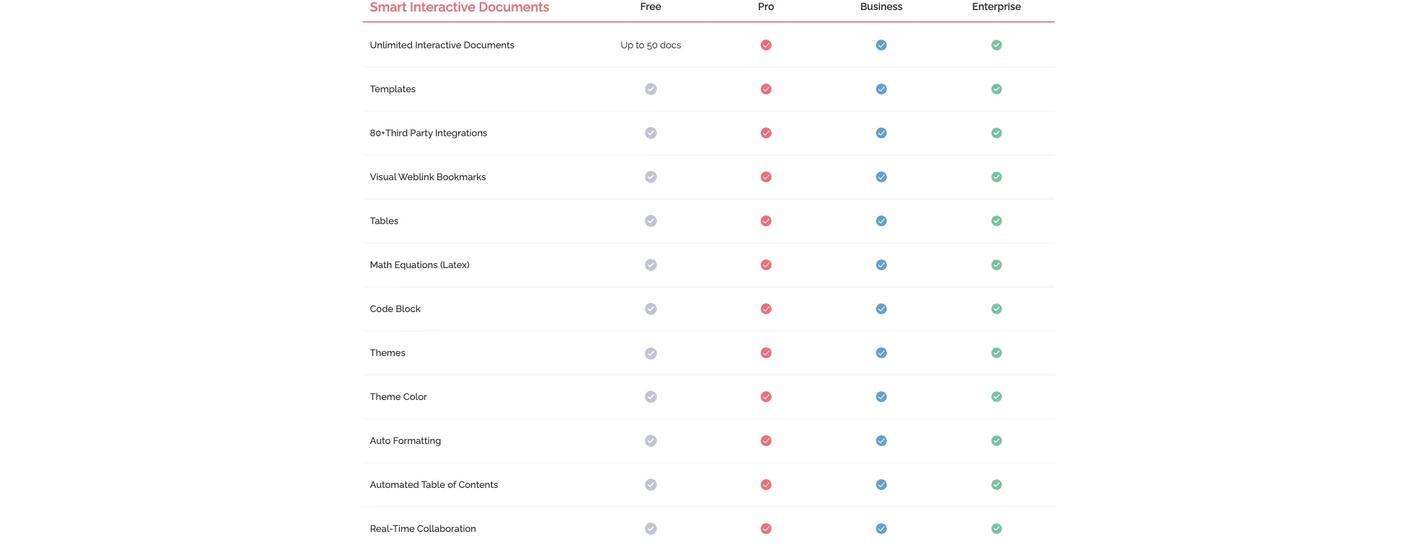 Task type: vqa. For each thing, say whether or not it's contained in the screenshot.
'Block' at the left bottom of the page
yes



Task type: locate. For each thing, give the bounding box(es) containing it.
up to 50 docs
[[621, 40, 681, 51]]

math equations (latex)
[[370, 260, 470, 271]]

formatting
[[393, 436, 441, 447]]

themes
[[370, 348, 406, 359]]

theme
[[370, 392, 401, 403]]

party
[[410, 128, 433, 139]]

block
[[396, 304, 421, 315]]

equations
[[395, 260, 438, 271]]

pro
[[758, 1, 775, 13]]

80+third party integrations
[[370, 128, 488, 139]]

templates
[[370, 84, 416, 95]]

to
[[636, 40, 645, 51]]

enterprise
[[973, 1, 1022, 13]]

real-
[[370, 524, 393, 534]]

collaboration
[[417, 524, 476, 534]]

tables
[[370, 216, 399, 227]]

contents
[[459, 480, 498, 490]]

math
[[370, 260, 392, 271]]

time
[[393, 524, 415, 534]]

unlimited
[[370, 40, 413, 51]]

real-time collaboration
[[370, 524, 476, 534]]



Task type: describe. For each thing, give the bounding box(es) containing it.
visual weblink bookmarks
[[370, 172, 486, 183]]

business
[[861, 1, 903, 13]]

integrations
[[435, 128, 488, 139]]

code block
[[370, 304, 421, 315]]

80+third
[[370, 128, 408, 139]]

docs
[[660, 40, 681, 51]]

color
[[403, 392, 427, 403]]

up
[[621, 40, 634, 51]]

documents
[[464, 40, 515, 51]]

unlimited interactive documents
[[370, 40, 515, 51]]

weblink
[[398, 172, 434, 183]]

auto
[[370, 436, 391, 447]]

automated table of contents
[[370, 480, 498, 490]]

visual
[[370, 172, 396, 183]]

interactive
[[415, 40, 462, 51]]

auto formatting
[[370, 436, 441, 447]]

of
[[448, 480, 456, 490]]

(latex)
[[440, 260, 470, 271]]

50
[[647, 40, 658, 51]]

automated
[[370, 480, 419, 490]]

table
[[421, 480, 445, 490]]

free
[[641, 1, 662, 13]]

code
[[370, 304, 394, 315]]

bookmarks
[[437, 172, 486, 183]]

theme color
[[370, 392, 427, 403]]



